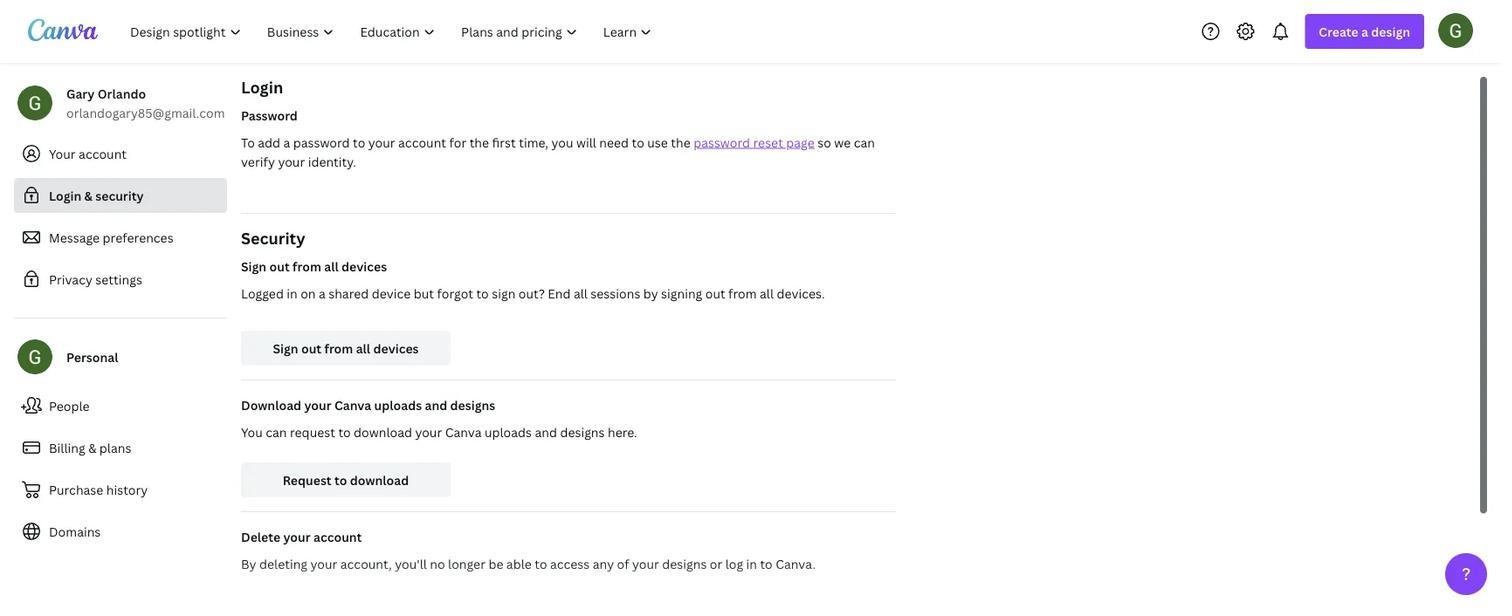 Task type: vqa. For each thing, say whether or not it's contained in the screenshot.
Sign in the button
yes



Task type: locate. For each thing, give the bounding box(es) containing it.
signing
[[661, 285, 703, 302]]

gary orlando image
[[1439, 13, 1474, 48]]

password reset page link
[[694, 134, 815, 151]]

to left canva.
[[760, 556, 773, 573]]

sign inside sign out from all devices button
[[273, 340, 298, 357]]

1 vertical spatial out
[[706, 285, 726, 302]]

a left design
[[1362, 23, 1369, 40]]

to inside 'button'
[[335, 472, 347, 489]]

from left devices.
[[729, 285, 757, 302]]

1 horizontal spatial the
[[671, 134, 691, 151]]

1 vertical spatial download
[[350, 472, 409, 489]]

1 horizontal spatial login
[[241, 76, 283, 98]]

your account link
[[14, 136, 227, 171]]

the right for
[[470, 134, 489, 151]]

out?
[[519, 285, 545, 302]]

and left here.
[[535, 424, 557, 441]]

& left security
[[84, 187, 93, 204]]

0 horizontal spatial designs
[[450, 397, 495, 414]]

1 vertical spatial in
[[746, 556, 757, 573]]

in
[[287, 285, 298, 302], [746, 556, 757, 573]]

1 vertical spatial devices
[[373, 340, 419, 357]]

sessions
[[591, 285, 641, 302]]

from
[[293, 258, 321, 275], [729, 285, 757, 302], [325, 340, 353, 357]]

2 vertical spatial a
[[319, 285, 326, 302]]

login & security
[[49, 187, 144, 204]]

longer
[[448, 556, 486, 573]]

message
[[49, 229, 100, 246]]

devices up 'shared'
[[342, 258, 387, 275]]

to
[[353, 134, 365, 151], [632, 134, 644, 151], [476, 285, 489, 302], [338, 424, 351, 441], [335, 472, 347, 489], [535, 556, 547, 573], [760, 556, 773, 573]]

0 vertical spatial out
[[269, 258, 290, 275]]

all down 'shared'
[[356, 340, 370, 357]]

password
[[241, 107, 298, 124]]

designs
[[450, 397, 495, 414], [560, 424, 605, 441], [662, 556, 707, 573]]

plans
[[99, 440, 131, 456]]

privacy settings
[[49, 271, 142, 288]]

to left use
[[632, 134, 644, 151]]

privacy
[[49, 271, 92, 288]]

0 horizontal spatial from
[[293, 258, 321, 275]]

0 horizontal spatial account
[[79, 145, 127, 162]]

devices
[[342, 258, 387, 275], [373, 340, 419, 357]]

1 horizontal spatial out
[[301, 340, 322, 357]]

to add a password to your account for the first time, you will need to use the password reset page
[[241, 134, 815, 151]]

time,
[[519, 134, 549, 151]]

people link
[[14, 389, 227, 424]]

in left on at the left top
[[287, 285, 298, 302]]

1 vertical spatial canva
[[445, 424, 482, 441]]

login down your
[[49, 187, 81, 204]]

sign up logged
[[241, 258, 267, 275]]

0 horizontal spatial in
[[287, 285, 298, 302]]

1 vertical spatial and
[[535, 424, 557, 441]]

and
[[425, 397, 447, 414], [535, 424, 557, 441]]

1 vertical spatial can
[[266, 424, 287, 441]]

to left sign
[[476, 285, 489, 302]]

from up on at the left top
[[293, 258, 321, 275]]

devices down device
[[373, 340, 419, 357]]

1 vertical spatial &
[[88, 440, 96, 456]]

out
[[269, 258, 290, 275], [706, 285, 726, 302], [301, 340, 322, 357]]

0 horizontal spatial can
[[266, 424, 287, 441]]

2 horizontal spatial a
[[1362, 23, 1369, 40]]

1 horizontal spatial from
[[325, 340, 353, 357]]

sign out from all devices up on at the left top
[[241, 258, 387, 275]]

0 horizontal spatial sign
[[241, 258, 267, 275]]

1 horizontal spatial a
[[319, 285, 326, 302]]

purchase history link
[[14, 473, 227, 508]]

1 horizontal spatial account
[[314, 529, 362, 546]]

a right on at the left top
[[319, 285, 326, 302]]

your left for
[[368, 134, 395, 151]]

domains link
[[14, 514, 227, 549]]

2 vertical spatial out
[[301, 340, 322, 357]]

request to download button
[[241, 463, 451, 498]]

need
[[599, 134, 629, 151]]

account left for
[[398, 134, 446, 151]]

first
[[492, 134, 516, 151]]

security
[[241, 228, 305, 249]]

to
[[241, 134, 255, 151]]

0 vertical spatial sign out from all devices
[[241, 258, 387, 275]]

0 horizontal spatial the
[[470, 134, 489, 151]]

able
[[507, 556, 532, 573]]

domains
[[49, 524, 101, 540]]

account up account,
[[314, 529, 362, 546]]

sign out from all devices
[[241, 258, 387, 275], [273, 340, 419, 357]]

sign out from all devices button
[[241, 331, 451, 366]]

designs up the 'you can request to download your canva uploads and designs here.'
[[450, 397, 495, 414]]

but
[[414, 285, 434, 302]]

out down on at the left top
[[301, 340, 322, 357]]

logged
[[241, 285, 284, 302]]

& left plans
[[88, 440, 96, 456]]

log
[[726, 556, 743, 573]]

preferences
[[103, 229, 174, 246]]

1 horizontal spatial sign
[[273, 340, 298, 357]]

and up the 'you can request to download your canva uploads and designs here.'
[[425, 397, 447, 414]]

account,
[[340, 556, 392, 573]]

0 vertical spatial login
[[241, 76, 283, 98]]

&
[[84, 187, 93, 204], [88, 440, 96, 456]]

in right log
[[746, 556, 757, 573]]

0 vertical spatial sign
[[241, 258, 267, 275]]

0 vertical spatial canva
[[335, 397, 371, 414]]

password
[[293, 134, 350, 151], [694, 134, 750, 151]]

your up request
[[304, 397, 332, 414]]

verify
[[241, 153, 275, 170]]

a
[[1362, 23, 1369, 40], [283, 134, 290, 151], [319, 285, 326, 302]]

2 password from the left
[[694, 134, 750, 151]]

on
[[301, 285, 316, 302]]

0 horizontal spatial a
[[283, 134, 290, 151]]

1 the from the left
[[470, 134, 489, 151]]

identity.
[[308, 153, 356, 170]]

a right add
[[283, 134, 290, 151]]

your down 'delete your account'
[[311, 556, 337, 573]]

account right your
[[79, 145, 127, 162]]

2 horizontal spatial designs
[[662, 556, 707, 573]]

0 horizontal spatial and
[[425, 397, 447, 414]]

end
[[548, 285, 571, 302]]

will
[[576, 134, 597, 151]]

1 horizontal spatial canva
[[445, 424, 482, 441]]

download
[[354, 424, 412, 441], [350, 472, 409, 489]]

1 horizontal spatial password
[[694, 134, 750, 151]]

sign out from all devices down 'shared'
[[273, 340, 419, 357]]

1 vertical spatial login
[[49, 187, 81, 204]]

the
[[470, 134, 489, 151], [671, 134, 691, 151]]

your
[[49, 145, 76, 162]]

the right use
[[671, 134, 691, 151]]

login for login & security
[[49, 187, 81, 204]]

sign out from all devices inside button
[[273, 340, 419, 357]]

you
[[552, 134, 573, 151]]

0 vertical spatial uploads
[[374, 397, 422, 414]]

download right request on the left of the page
[[350, 472, 409, 489]]

password left reset
[[694, 134, 750, 151]]

1 horizontal spatial in
[[746, 556, 757, 573]]

1 vertical spatial sign out from all devices
[[273, 340, 419, 357]]

use
[[647, 134, 668, 151]]

1 horizontal spatial can
[[854, 134, 875, 151]]

from down 'shared'
[[325, 340, 353, 357]]

account
[[398, 134, 446, 151], [79, 145, 127, 162], [314, 529, 362, 546]]

sign
[[492, 285, 516, 302]]

download down the download your canva uploads and designs
[[354, 424, 412, 441]]

your account
[[49, 145, 127, 162]]

0 horizontal spatial login
[[49, 187, 81, 204]]

can right we
[[854, 134, 875, 151]]

designs left here.
[[560, 424, 605, 441]]

0 vertical spatial can
[[854, 134, 875, 151]]

all
[[324, 258, 339, 275], [574, 285, 588, 302], [760, 285, 774, 302], [356, 340, 370, 357]]

1 vertical spatial sign
[[273, 340, 298, 357]]

account inside your account 'link'
[[79, 145, 127, 162]]

0 vertical spatial &
[[84, 187, 93, 204]]

gary
[[66, 85, 95, 102]]

0 horizontal spatial canva
[[335, 397, 371, 414]]

out down the security
[[269, 258, 290, 275]]

1 horizontal spatial designs
[[560, 424, 605, 441]]

to right request on the left of the page
[[335, 472, 347, 489]]

0 horizontal spatial password
[[293, 134, 350, 151]]

your up the "deleting"
[[283, 529, 311, 546]]

uploads
[[374, 397, 422, 414], [485, 424, 532, 441]]

your
[[368, 134, 395, 151], [278, 153, 305, 170], [304, 397, 332, 414], [415, 424, 442, 441], [283, 529, 311, 546], [311, 556, 337, 573], [632, 556, 659, 573]]

so we can verify your identity.
[[241, 134, 875, 170]]

login
[[241, 76, 283, 98], [49, 187, 81, 204]]

can
[[854, 134, 875, 151], [266, 424, 287, 441]]

canva
[[335, 397, 371, 414], [445, 424, 482, 441]]

2 vertical spatial from
[[325, 340, 353, 357]]

can right you
[[266, 424, 287, 441]]

password up identity.
[[293, 134, 350, 151]]

1 horizontal spatial uploads
[[485, 424, 532, 441]]

your down add
[[278, 153, 305, 170]]

2 horizontal spatial from
[[729, 285, 757, 302]]

0 vertical spatial and
[[425, 397, 447, 414]]

designs left or
[[662, 556, 707, 573]]

out right signing
[[706, 285, 726, 302]]

login up password
[[241, 76, 283, 98]]

sign up download at the bottom of page
[[273, 340, 298, 357]]

be
[[489, 556, 504, 573]]

0 vertical spatial devices
[[342, 258, 387, 275]]

0 vertical spatial a
[[1362, 23, 1369, 40]]



Task type: describe. For each thing, give the bounding box(es) containing it.
2 the from the left
[[671, 134, 691, 151]]

message preferences
[[49, 229, 174, 246]]

here.
[[608, 424, 637, 441]]

all left devices.
[[760, 285, 774, 302]]

request to download
[[283, 472, 409, 489]]

request
[[290, 424, 335, 441]]

message preferences link
[[14, 220, 227, 255]]

0 vertical spatial download
[[354, 424, 412, 441]]

add
[[258, 134, 280, 151]]

any
[[593, 556, 614, 573]]

0 vertical spatial designs
[[450, 397, 495, 414]]

no
[[430, 556, 445, 573]]

0 vertical spatial from
[[293, 258, 321, 275]]

login & security link
[[14, 178, 227, 213]]

shared
[[329, 285, 369, 302]]

2 horizontal spatial account
[[398, 134, 446, 151]]

download inside 'button'
[[350, 472, 409, 489]]

2 vertical spatial designs
[[662, 556, 707, 573]]

page
[[786, 134, 815, 151]]

by
[[241, 556, 256, 573]]

people
[[49, 398, 90, 414]]

create
[[1319, 23, 1359, 40]]

to right request
[[338, 424, 351, 441]]

canva.
[[776, 556, 816, 573]]

top level navigation element
[[119, 14, 667, 49]]

you can request to download your canva uploads and designs here.
[[241, 424, 637, 441]]

your inside so we can verify your identity.
[[278, 153, 305, 170]]

deleting
[[259, 556, 308, 573]]

billing & plans link
[[14, 431, 227, 466]]

can inside so we can verify your identity.
[[854, 134, 875, 151]]

device
[[372, 285, 411, 302]]

devices.
[[777, 285, 825, 302]]

orlandogary85@gmail.com
[[66, 104, 225, 121]]

all right "end"
[[574, 285, 588, 302]]

by deleting your account, you'll no longer be able to access any of your designs or log in to canva.
[[241, 556, 816, 573]]

history
[[106, 482, 148, 498]]

of
[[617, 556, 629, 573]]

privacy settings link
[[14, 262, 227, 297]]

0 horizontal spatial out
[[269, 258, 290, 275]]

download
[[241, 397, 301, 414]]

personal
[[66, 349, 118, 366]]

1 vertical spatial a
[[283, 134, 290, 151]]

0 horizontal spatial uploads
[[374, 397, 422, 414]]

forgot
[[437, 285, 473, 302]]

a inside dropdown button
[[1362, 23, 1369, 40]]

logged in on a shared device but forgot to sign out? end all sessions by signing out from all devices.
[[241, 285, 825, 302]]

so
[[818, 134, 831, 151]]

your right of
[[632, 556, 659, 573]]

for
[[449, 134, 467, 151]]

create a design button
[[1305, 14, 1425, 49]]

& for billing
[[88, 440, 96, 456]]

design
[[1372, 23, 1411, 40]]

delete your account
[[241, 529, 362, 546]]

you
[[241, 424, 263, 441]]

settings
[[95, 271, 142, 288]]

your down the download your canva uploads and designs
[[415, 424, 442, 441]]

to right able
[[535, 556, 547, 573]]

we
[[834, 134, 851, 151]]

security
[[95, 187, 144, 204]]

all inside sign out from all devices button
[[356, 340, 370, 357]]

billing
[[49, 440, 85, 456]]

purchase history
[[49, 482, 148, 498]]

request
[[283, 472, 332, 489]]

2 horizontal spatial out
[[706, 285, 726, 302]]

1 vertical spatial from
[[729, 285, 757, 302]]

orlando
[[98, 85, 146, 102]]

you'll
[[395, 556, 427, 573]]

access
[[550, 556, 590, 573]]

download your canva uploads and designs
[[241, 397, 495, 414]]

purchase
[[49, 482, 103, 498]]

from inside button
[[325, 340, 353, 357]]

1 horizontal spatial and
[[535, 424, 557, 441]]

0 vertical spatial in
[[287, 285, 298, 302]]

devices inside button
[[373, 340, 419, 357]]

gary orlando orlandogary85@gmail.com
[[66, 85, 225, 121]]

1 password from the left
[[293, 134, 350, 151]]

out inside button
[[301, 340, 322, 357]]

1 vertical spatial designs
[[560, 424, 605, 441]]

all up 'shared'
[[324, 258, 339, 275]]

create a design
[[1319, 23, 1411, 40]]

reset
[[753, 134, 783, 151]]

1 vertical spatial uploads
[[485, 424, 532, 441]]

by
[[644, 285, 658, 302]]

& for login
[[84, 187, 93, 204]]

billing & plans
[[49, 440, 131, 456]]

or
[[710, 556, 723, 573]]

login for login
[[241, 76, 283, 98]]

to up identity.
[[353, 134, 365, 151]]

delete
[[241, 529, 281, 546]]



